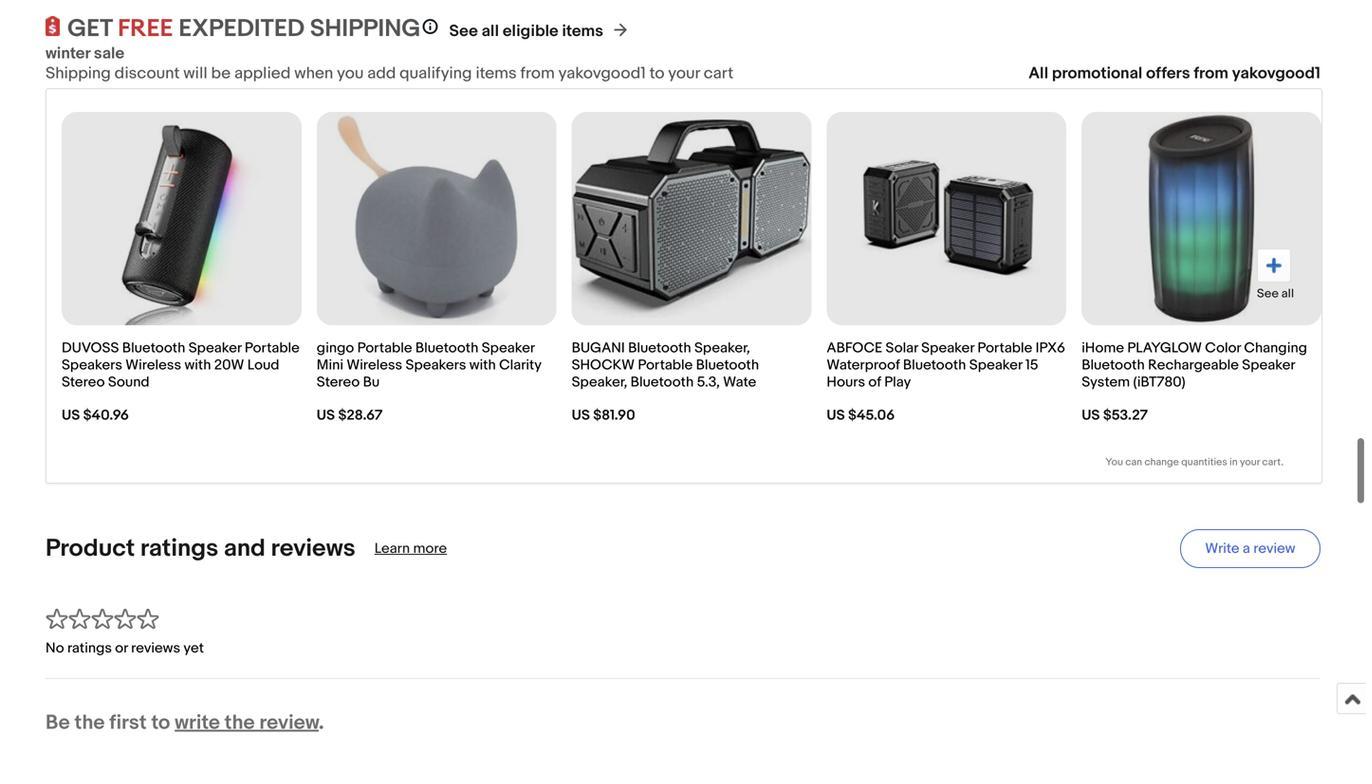 Task type: describe. For each thing, give the bounding box(es) containing it.
speaker inside duvoss bluetooth speaker portable speakers wireless with 20w loud stereo sound
[[189, 340, 242, 357]]

all promotional offers from yakovgood1 link
[[1029, 64, 1321, 83]]

with inside gingo portable bluetooth speaker mini wireless speakers with clarity stereo bu
[[470, 357, 496, 374]]

$28.67
[[338, 407, 383, 424]]

offers
[[1147, 64, 1191, 83]]

be
[[46, 711, 70, 736]]

ihome
[[1082, 340, 1125, 357]]

learn
[[375, 541, 410, 558]]

1 vertical spatial to
[[151, 711, 170, 736]]

see all eligible items link
[[449, 21, 604, 41]]

speakers inside gingo portable bluetooth speaker mini wireless speakers with clarity stereo bu
[[406, 357, 467, 374]]

loud
[[248, 357, 280, 374]]

learn more link
[[375, 541, 447, 558]]

sound
[[108, 374, 150, 391]]

see all eligible items
[[449, 21, 604, 41]]

items inside 'winter sale shipping discount will be applied when you add qualifying items from yakovgood1 to your cart'
[[476, 64, 517, 83]]

ipx6
[[1036, 340, 1066, 357]]

quantities
[[1182, 457, 1228, 469]]

wate
[[724, 374, 757, 391]]

or
[[115, 640, 128, 657]]

sale
[[94, 44, 124, 64]]

winter sale shipping discount will be applied when you add qualifying items from yakovgood1 to your cart
[[46, 44, 734, 83]]

$45.06
[[849, 407, 895, 424]]

and
[[224, 534, 266, 564]]

learn more
[[375, 541, 447, 558]]

shipping
[[310, 14, 421, 44]]

of
[[869, 374, 882, 391]]

product
[[46, 534, 135, 564]]

us $45.06
[[827, 407, 895, 424]]

playglow
[[1128, 340, 1203, 357]]

product ratings and reviews
[[46, 534, 356, 564]]

cart.
[[1263, 457, 1284, 469]]

all promotional offers from yakovgood1
[[1029, 64, 1321, 83]]

0 vertical spatial items
[[562, 21, 604, 41]]

ratings for product
[[140, 534, 218, 564]]

portable inside duvoss bluetooth speaker portable speakers wireless with 20w loud stereo sound
[[245, 340, 300, 357]]

get
[[67, 14, 112, 44]]

speaker left '15' on the right of the page
[[970, 357, 1023, 374]]

15
[[1026, 357, 1039, 374]]

us for us $45.06
[[827, 407, 846, 424]]

1 the from the left
[[75, 711, 105, 736]]

no ratings or reviews yet
[[46, 640, 204, 657]]

abfoce
[[827, 340, 883, 357]]

stereo for speakers
[[62, 374, 105, 391]]

your inside 'winter sale shipping discount will be applied when you add qualifying items from yakovgood1 to your cart'
[[669, 64, 700, 83]]

discount
[[115, 64, 180, 83]]

in
[[1230, 457, 1238, 469]]

wireless for sound
[[126, 357, 181, 374]]

speaker inside ihome playglow color changing bluetooth rechargeable speaker system (ibt780)
[[1243, 357, 1296, 374]]

$53.27
[[1104, 407, 1149, 424]]

be
[[211, 64, 231, 83]]

see for see all eligible items
[[449, 21, 478, 41]]

portable inside bugani bluetooth speaker, shockw portable bluetooth speaker, bluetooth 5.3, wate
[[638, 357, 693, 374]]

color
[[1206, 340, 1242, 357]]

1 horizontal spatial review
[[1254, 541, 1296, 558]]

bugani
[[572, 340, 625, 357]]

see all link
[[1258, 249, 1295, 301]]

rechargeable
[[1149, 357, 1240, 374]]

reviews for and
[[271, 534, 356, 564]]

20w
[[214, 357, 244, 374]]

write
[[175, 711, 220, 736]]

0 horizontal spatial speaker,
[[572, 374, 628, 391]]

us $40.96
[[62, 407, 129, 424]]

write a review link
[[1181, 530, 1321, 569]]

first
[[109, 711, 147, 736]]

solar
[[886, 340, 919, 357]]

be the first to write the review .
[[46, 711, 324, 736]]

speakers inside duvoss bluetooth speaker portable speakers wireless with 20w loud stereo sound
[[62, 357, 122, 374]]

bugani bluetooth speaker, shockw portable bluetooth speaker, bluetooth 5.3, wate link
[[572, 330, 812, 393]]

1 vertical spatial review
[[260, 711, 319, 736]]

wireless for bu
[[347, 357, 403, 374]]

bu
[[363, 374, 380, 391]]

bugani bluetooth speaker, shockw portable bluetooth speaker, bluetooth 5.3, wate
[[572, 340, 760, 391]]

get free expedited shipping
[[67, 14, 421, 44]]

clarity
[[499, 357, 542, 374]]

applied
[[235, 64, 291, 83]]

you can change quantities in your cart.
[[1106, 457, 1284, 469]]

us $28.67
[[317, 407, 383, 424]]

a
[[1243, 541, 1251, 558]]

(ibt780)
[[1134, 374, 1186, 391]]

bluetooth inside gingo portable bluetooth speaker mini wireless speakers with clarity stereo bu
[[416, 340, 479, 357]]

all for see all
[[1282, 287, 1295, 301]]

ihome playglow color changing bluetooth rechargeable speaker system (ibt780) link
[[1082, 330, 1322, 393]]

mini
[[317, 357, 344, 374]]

$40.96
[[83, 407, 129, 424]]

to inside 'winter sale shipping discount will be applied when you add qualifying items from yakovgood1 to your cart'
[[650, 64, 665, 83]]



Task type: vqa. For each thing, say whether or not it's contained in the screenshot.
Page
no



Task type: locate. For each thing, give the bounding box(es) containing it.
1 wireless from the left
[[126, 357, 181, 374]]

0 horizontal spatial with
[[185, 357, 211, 374]]

add
[[368, 64, 396, 83]]

0 horizontal spatial from
[[521, 64, 555, 83]]

0 horizontal spatial see
[[449, 21, 478, 41]]

qualifying
[[400, 64, 472, 83]]

1 horizontal spatial see
[[1258, 287, 1280, 301]]

shipping
[[46, 64, 111, 83]]

0 horizontal spatial items
[[476, 64, 517, 83]]

1 speakers from the left
[[62, 357, 122, 374]]

stereo inside duvoss bluetooth speaker portable speakers wireless with 20w loud stereo sound
[[62, 374, 105, 391]]

speaker inside gingo portable bluetooth speaker mini wireless speakers with clarity stereo bu
[[482, 340, 535, 357]]

1 with from the left
[[185, 357, 211, 374]]

waterproof
[[827, 357, 900, 374]]

0 horizontal spatial yakovgood1
[[559, 64, 646, 83]]

speaker left loud
[[189, 340, 242, 357]]

system
[[1082, 374, 1131, 391]]

0 horizontal spatial review
[[260, 711, 319, 736]]

2 from from the left
[[1195, 64, 1229, 83]]

wireless inside duvoss bluetooth speaker portable speakers wireless with 20w loud stereo sound
[[126, 357, 181, 374]]

free
[[118, 14, 173, 44]]

you
[[1106, 457, 1124, 469]]

us for us $28.67
[[317, 407, 335, 424]]

to left cart
[[650, 64, 665, 83]]

stereo down duvoss
[[62, 374, 105, 391]]

portable inside gingo portable bluetooth speaker mini wireless speakers with clarity stereo bu
[[357, 340, 412, 357]]

speaker right color
[[1243, 357, 1296, 374]]

all left the eligible at the left of page
[[482, 21, 499, 41]]

0 horizontal spatial wireless
[[126, 357, 181, 374]]

0 vertical spatial to
[[650, 64, 665, 83]]

0 vertical spatial review
[[1254, 541, 1296, 558]]

us left $28.67
[[317, 407, 335, 424]]

ratings
[[140, 534, 218, 564], [67, 640, 112, 657]]

1 horizontal spatial all
[[1282, 287, 1295, 301]]

1 yakovgood1 from the left
[[559, 64, 646, 83]]

all
[[1029, 64, 1049, 83]]

1 horizontal spatial the
[[225, 711, 255, 736]]

from right offers
[[1195, 64, 1229, 83]]

gingo
[[317, 340, 354, 357]]

no
[[46, 640, 64, 657]]

speakers up us $40.96
[[62, 357, 122, 374]]

all
[[482, 21, 499, 41], [1282, 287, 1295, 301]]

items right the eligible at the left of page
[[562, 21, 604, 41]]

us for us $40.96
[[62, 407, 80, 424]]

2 wireless from the left
[[347, 357, 403, 374]]

speaker right solar
[[922, 340, 975, 357]]

5 us from the left
[[1082, 407, 1101, 424]]

write a review
[[1206, 541, 1296, 558]]

ratings for no
[[67, 640, 112, 657]]

bluetooth inside ihome playglow color changing bluetooth rechargeable speaker system (ibt780)
[[1082, 357, 1146, 374]]

items down see all eligible items link
[[476, 64, 517, 83]]

1 horizontal spatial items
[[562, 21, 604, 41]]

promotional
[[1053, 64, 1143, 83]]

us down hours
[[827, 407, 846, 424]]

1 vertical spatial items
[[476, 64, 517, 83]]

will
[[184, 64, 208, 83]]

duvoss bluetooth speaker portable speakers wireless with 20w loud stereo sound
[[62, 340, 300, 391]]

review
[[1254, 541, 1296, 558], [260, 711, 319, 736]]

0 vertical spatial all
[[482, 21, 499, 41]]

us for us $53.27
[[1082, 407, 1101, 424]]

all for see all eligible items
[[482, 21, 499, 41]]

to right first
[[151, 711, 170, 736]]

you
[[337, 64, 364, 83]]

when
[[294, 64, 333, 83]]

3 us from the left
[[572, 407, 590, 424]]

eligible
[[503, 21, 559, 41]]

portable
[[245, 340, 300, 357], [357, 340, 412, 357], [978, 340, 1033, 357], [638, 357, 693, 374]]

yet
[[184, 640, 204, 657]]

us for us $81.90
[[572, 407, 590, 424]]

1 vertical spatial speaker,
[[572, 374, 628, 391]]

portable up bu
[[357, 340, 412, 357]]

all up 'changing'
[[1282, 287, 1295, 301]]

0 vertical spatial your
[[669, 64, 700, 83]]

2 speakers from the left
[[406, 357, 467, 374]]

speakers right bu
[[406, 357, 467, 374]]

the right write
[[225, 711, 255, 736]]

0 vertical spatial speaker,
[[695, 340, 751, 357]]

stereo
[[62, 374, 105, 391], [317, 374, 360, 391]]

1 vertical spatial your
[[1241, 457, 1261, 469]]

write the review link
[[175, 711, 319, 736]]

1 horizontal spatial wireless
[[347, 357, 403, 374]]

0 horizontal spatial the
[[75, 711, 105, 736]]

review right write
[[260, 711, 319, 736]]

portable right 20w
[[245, 340, 300, 357]]

wireless inside gingo portable bluetooth speaker mini wireless speakers with clarity stereo bu
[[347, 357, 403, 374]]

us
[[62, 407, 80, 424], [317, 407, 335, 424], [572, 407, 590, 424], [827, 407, 846, 424], [1082, 407, 1101, 424]]

us $53.27
[[1082, 407, 1149, 424]]

0 horizontal spatial speakers
[[62, 357, 122, 374]]

us left $81.90 in the left bottom of the page
[[572, 407, 590, 424]]

1 horizontal spatial reviews
[[271, 534, 356, 564]]

1 horizontal spatial from
[[1195, 64, 1229, 83]]

cart
[[704, 64, 734, 83]]

speaker, up 5.3, at the right
[[695, 340, 751, 357]]

us left $53.27
[[1082, 407, 1101, 424]]

5.3,
[[697, 374, 720, 391]]

the right be
[[75, 711, 105, 736]]

2 stereo from the left
[[317, 374, 360, 391]]

can
[[1126, 457, 1143, 469]]

your
[[669, 64, 700, 83], [1241, 457, 1261, 469]]

duvoss
[[62, 340, 119, 357]]

change
[[1145, 457, 1180, 469]]

0 vertical spatial reviews
[[271, 534, 356, 564]]

ratings left and on the bottom left of page
[[140, 534, 218, 564]]

abfoce solar speaker portable ipx6 waterproof bluetooth speaker 15 hours of play link
[[827, 330, 1067, 393]]

1 vertical spatial all
[[1282, 287, 1295, 301]]

hours
[[827, 374, 866, 391]]

winter
[[46, 44, 90, 64]]

shockw
[[572, 357, 635, 374]]

2 the from the left
[[225, 711, 255, 736]]

reviews right or
[[131, 640, 180, 657]]

0 vertical spatial see
[[449, 21, 478, 41]]

expedited
[[179, 14, 305, 44]]

portable inside abfoce solar speaker portable ipx6 waterproof bluetooth speaker 15 hours of play
[[978, 340, 1033, 357]]

1 vertical spatial reviews
[[131, 640, 180, 657]]

review right a
[[1254, 541, 1296, 558]]

with left clarity
[[470, 357, 496, 374]]

us $81.90
[[572, 407, 636, 424]]

to
[[650, 64, 665, 83], [151, 711, 170, 736]]

1 vertical spatial see
[[1258, 287, 1280, 301]]

speaker, up us $81.90
[[572, 374, 628, 391]]

1 horizontal spatial to
[[650, 64, 665, 83]]

0 horizontal spatial your
[[669, 64, 700, 83]]

your left cart
[[669, 64, 700, 83]]

see for see all
[[1258, 287, 1280, 301]]

1 horizontal spatial ratings
[[140, 534, 218, 564]]

1 stereo from the left
[[62, 374, 105, 391]]

$81.90
[[594, 407, 636, 424]]

from down the eligible at the left of page
[[521, 64, 555, 83]]

1 horizontal spatial your
[[1241, 457, 1261, 469]]

1 horizontal spatial yakovgood1
[[1233, 64, 1321, 83]]

yakovgood1 inside 'winter sale shipping discount will be applied when you add qualifying items from yakovgood1 to your cart'
[[559, 64, 646, 83]]

ihome playglow color changing bluetooth rechargeable speaker system (ibt780)
[[1082, 340, 1308, 391]]

more
[[413, 541, 447, 558]]

see
[[449, 21, 478, 41], [1258, 287, 1280, 301]]

with left 20w
[[185, 357, 211, 374]]

bluetooth inside duvoss bluetooth speaker portable speakers wireless with 20w loud stereo sound
[[122, 340, 185, 357]]

see up 'changing'
[[1258, 287, 1280, 301]]

with
[[185, 357, 211, 374], [470, 357, 496, 374]]

reviews right and on the bottom left of page
[[271, 534, 356, 564]]

with inside duvoss bluetooth speaker portable speakers wireless with 20w loud stereo sound
[[185, 357, 211, 374]]

gingo portable bluetooth speaker mini wireless speakers with clarity stereo bu
[[317, 340, 542, 391]]

changing
[[1245, 340, 1308, 357]]

your right in
[[1241, 457, 1261, 469]]

0 horizontal spatial stereo
[[62, 374, 105, 391]]

0 vertical spatial ratings
[[140, 534, 218, 564]]

1 us from the left
[[62, 407, 80, 424]]

1 horizontal spatial speakers
[[406, 357, 467, 374]]

stereo for mini
[[317, 374, 360, 391]]

reviews for or
[[131, 640, 180, 657]]

see up qualifying
[[449, 21, 478, 41]]

abfoce solar speaker portable ipx6 waterproof bluetooth speaker 15 hours of play
[[827, 340, 1066, 391]]

stereo left bu
[[317, 374, 360, 391]]

1 horizontal spatial with
[[470, 357, 496, 374]]

see all
[[1258, 287, 1295, 301]]

portable left 5.3, at the right
[[638, 357, 693, 374]]

1 horizontal spatial speaker,
[[695, 340, 751, 357]]

2 yakovgood1 from the left
[[1233, 64, 1321, 83]]

the
[[75, 711, 105, 736], [225, 711, 255, 736]]

play
[[885, 374, 912, 391]]

portable left "ipx6"
[[978, 340, 1033, 357]]

us left $40.96 at the bottom left of page
[[62, 407, 80, 424]]

wireless right duvoss
[[126, 357, 181, 374]]

from inside 'winter sale shipping discount will be applied when you add qualifying items from yakovgood1 to your cart'
[[521, 64, 555, 83]]

1 horizontal spatial stereo
[[317, 374, 360, 391]]

wireless
[[126, 357, 181, 374], [347, 357, 403, 374]]

4 us from the left
[[827, 407, 846, 424]]

0 horizontal spatial all
[[482, 21, 499, 41]]

speaker left bugani
[[482, 340, 535, 357]]

duvoss bluetooth speaker portable speakers wireless with 20w loud stereo sound link
[[62, 330, 302, 393]]

gingo portable bluetooth speaker mini wireless speakers with clarity stereo bu link
[[317, 330, 557, 393]]

1 vertical spatial ratings
[[67, 640, 112, 657]]

write
[[1206, 541, 1240, 558]]

0 horizontal spatial to
[[151, 711, 170, 736]]

wireless right mini
[[347, 357, 403, 374]]

speakers
[[62, 357, 122, 374], [406, 357, 467, 374]]

bluetooth inside abfoce solar speaker portable ipx6 waterproof bluetooth speaker 15 hours of play
[[904, 357, 967, 374]]

2 us from the left
[[317, 407, 335, 424]]

from
[[521, 64, 555, 83], [1195, 64, 1229, 83]]

1 from from the left
[[521, 64, 555, 83]]

stereo inside gingo portable bluetooth speaker mini wireless speakers with clarity stereo bu
[[317, 374, 360, 391]]

ratings left or
[[67, 640, 112, 657]]

2 with from the left
[[470, 357, 496, 374]]

0 horizontal spatial reviews
[[131, 640, 180, 657]]

0 horizontal spatial ratings
[[67, 640, 112, 657]]

yakovgood1
[[559, 64, 646, 83], [1233, 64, 1321, 83]]



